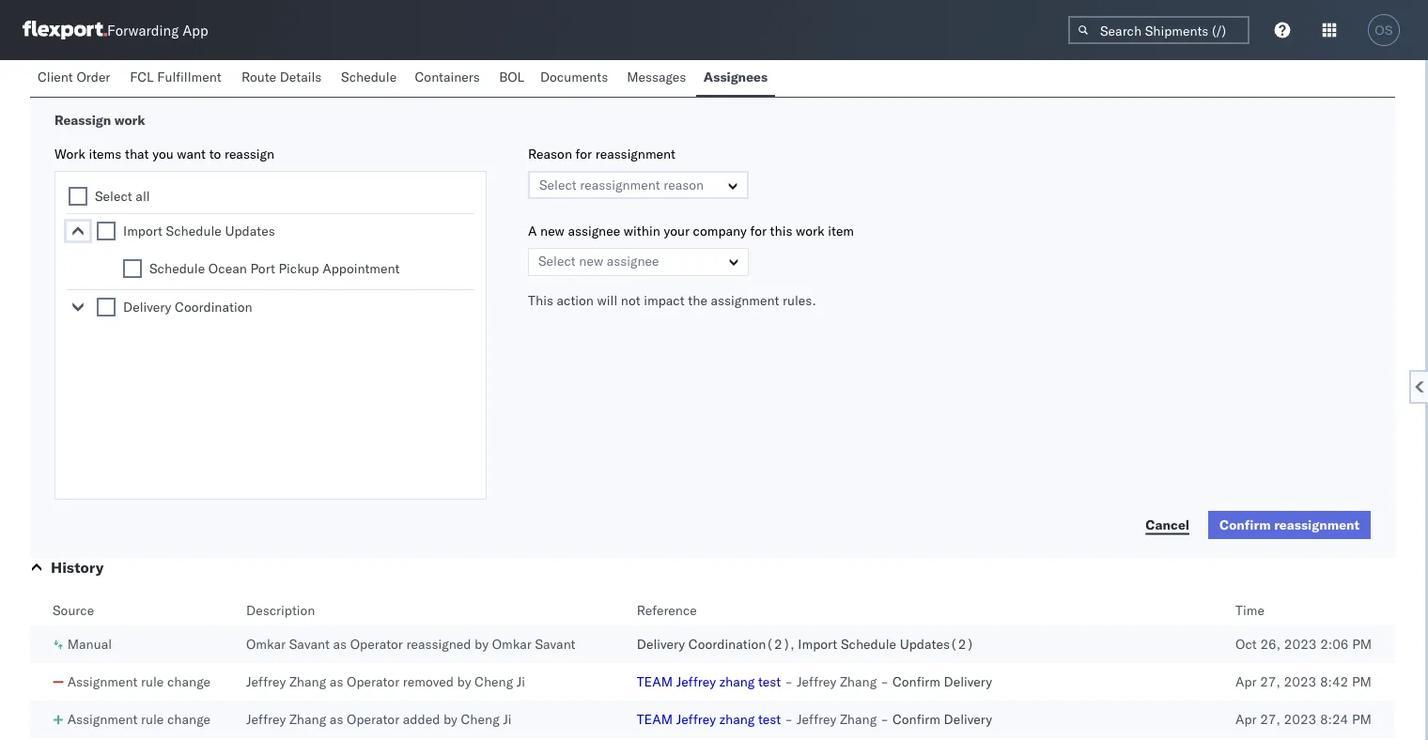 Task type: describe. For each thing, give the bounding box(es) containing it.
omkar savant
[[53, 56, 136, 73]]

messages button
[[620, 60, 696, 97]]

reason for reassignment
[[528, 146, 676, 162]]

route details
[[241, 69, 322, 85]]

as for reassigned
[[333, 636, 347, 653]]

zhang for jeffrey zhang as operator removed by cheng ji
[[720, 674, 755, 690]]

delivery coordination                (1)            , import schedule updates                (1) button
[[735, 69, 1259, 84]]

26,
[[1261, 636, 1281, 653]]

will
[[597, 292, 618, 309]]

action
[[557, 292, 594, 309]]

reassignment for confirm
[[1275, 517, 1360, 533]]

updates inside button
[[980, 69, 1023, 83]]

select reassignment reason
[[540, 177, 704, 193]]

2023 for 2:06
[[1285, 636, 1317, 653]]

reassign work
[[55, 112, 145, 128]]

source
[[53, 603, 94, 619]]

adept engineer
[[280, 56, 372, 73]]

test for jeffrey zhang as operator added by cheng ji
[[759, 712, 781, 728]]

delivery for delivery coordination
[[123, 299, 171, 315]]

client order
[[38, 69, 110, 85]]

reason
[[528, 146, 572, 162]]

pm for apr 27, 2023 8:24 pm
[[1353, 712, 1372, 728]]

assignment rule change for jeffrey zhang as operator removed by cheng ji
[[67, 674, 211, 690]]

history
[[51, 558, 104, 577]]

removed
[[403, 674, 454, 690]]

documents button
[[533, 60, 620, 97]]

that
[[125, 146, 149, 162]]

fulfillment
[[157, 69, 221, 85]]

by for removed
[[457, 674, 471, 690]]

details
[[280, 69, 322, 85]]

adept
[[280, 56, 316, 73]]

confirm inside button
[[1220, 517, 1272, 533]]

reassign
[[225, 146, 275, 162]]

os button
[[1363, 8, 1406, 52]]

added
[[403, 712, 440, 728]]

engineer
[[319, 56, 372, 73]]

test for jeffrey zhang as operator removed by cheng ji
[[759, 674, 781, 690]]

delivery coordination(2) , import schedule updates(2)
[[637, 636, 975, 653]]

a
[[528, 223, 537, 239]]

reassignment for select
[[580, 177, 661, 193]]

app
[[183, 21, 208, 39]]

order
[[77, 69, 110, 85]]

forwarding app link
[[23, 21, 208, 39]]

ocean
[[208, 260, 247, 277]]

coordination(2)
[[689, 636, 791, 653]]

confirm reassignment
[[1220, 517, 1360, 533]]

team for jeffrey zhang as operator removed by cheng ji
[[637, 674, 673, 690]]

time
[[1236, 603, 1265, 619]]

work items that you want to reassign
[[55, 146, 275, 162]]

2 (1) from the left
[[1026, 69, 1047, 83]]

8:42
[[1321, 674, 1349, 690]]

2:06
[[1321, 636, 1349, 653]]

jeffrey zhang as operator removed by cheng ji
[[246, 674, 525, 690]]

, inside button
[[886, 69, 889, 83]]

reassigned
[[407, 636, 471, 653]]

assignees button
[[696, 60, 776, 97]]

rules.
[[783, 292, 817, 309]]

apr for apr 27, 2023 8:24 pm
[[1236, 712, 1257, 728]]

change for jeffrey zhang as operator removed by cheng ji
[[167, 674, 211, 690]]

0 vertical spatial for
[[576, 146, 592, 162]]

2 horizontal spatial savant
[[535, 636, 576, 653]]

27, for apr 27, 2023 8:42 pm
[[1261, 674, 1281, 690]]

oct 26, 2023 2:06 pm
[[1236, 636, 1373, 653]]

import schedule updates
[[123, 223, 275, 239]]

documents
[[540, 69, 608, 85]]

as for removed
[[330, 674, 343, 690]]

fcl fulfillment button
[[122, 60, 234, 97]]

item
[[828, 223, 855, 239]]

client order button
[[30, 60, 122, 97]]

a new assignee within your company for this work item
[[528, 223, 855, 239]]

omkar for omkar savant
[[53, 56, 92, 73]]

jeffrey zhang as operator added by cheng ji
[[246, 712, 512, 728]]

forwarding app
[[107, 21, 208, 39]]

omkar savant as operator reassigned by omkar savant
[[246, 636, 576, 653]]

assignment rule change for jeffrey zhang as operator added by cheng ji
[[67, 712, 211, 728]]

within
[[624, 223, 661, 239]]

manual
[[67, 636, 112, 653]]

select for select all
[[95, 188, 132, 204]]

2 vertical spatial import
[[798, 636, 838, 653]]

bol button
[[492, 60, 533, 97]]

fcl fulfillment
[[130, 69, 221, 85]]

this action will not impact the assignment rules.
[[528, 292, 817, 309]]

this
[[770, 223, 793, 239]]

operator for jeffrey zhang as operator removed by cheng ji
[[347, 674, 400, 690]]

new for a
[[541, 223, 565, 239]]

description
[[246, 603, 315, 619]]

assignment
[[711, 292, 780, 309]]

impact
[[644, 292, 685, 309]]

confirm for apr 27, 2023 8:24 pm
[[893, 712, 941, 728]]

import inside button
[[892, 69, 926, 83]]

route
[[241, 69, 276, 85]]

flexport. image
[[23, 21, 107, 39]]

2023 for 8:24
[[1285, 712, 1317, 728]]

to
[[209, 146, 221, 162]]

2023 for 8:42
[[1285, 674, 1317, 690]]

team for jeffrey zhang as operator added by cheng ji
[[637, 712, 673, 728]]

assignment for jeffrey zhang as operator removed by cheng ji
[[67, 674, 138, 690]]

8:24
[[1321, 712, 1349, 728]]

delivery for delivery coordination                (1)            , import schedule updates                (1)
[[748, 69, 790, 83]]

2 horizontal spatial omkar
[[492, 636, 532, 653]]



Task type: vqa. For each thing, say whether or not it's contained in the screenshot.
Flex-2060357A
no



Task type: locate. For each thing, give the bounding box(es) containing it.
reference
[[637, 603, 697, 619]]

as
[[333, 636, 347, 653], [330, 674, 343, 690], [330, 712, 343, 728]]

1 team from the top
[[637, 674, 673, 690]]

new
[[541, 223, 565, 239], [579, 253, 604, 269]]

select new assignee
[[539, 253, 659, 269]]

san_francisco
[[508, 56, 592, 73]]

1 horizontal spatial (1)
[[1026, 69, 1047, 83]]

ji
[[517, 674, 525, 690], [503, 712, 512, 728]]

all
[[136, 188, 150, 204]]

you
[[152, 146, 174, 162]]

coordination for delivery coordination                (1)            , import schedule updates                (1)
[[793, 69, 859, 83]]

None checkbox
[[69, 187, 87, 206], [97, 222, 116, 241], [123, 259, 142, 278], [69, 187, 87, 206], [97, 222, 116, 241], [123, 259, 142, 278]]

by right removed on the left bottom
[[457, 674, 471, 690]]

1 horizontal spatial for
[[751, 223, 767, 239]]

appointment
[[323, 260, 400, 277]]

change for jeffrey zhang as operator added by cheng ji
[[167, 712, 211, 728]]

zhang
[[289, 674, 326, 690], [840, 674, 877, 690], [289, 712, 326, 728], [840, 712, 877, 728]]

1 27, from the top
[[1261, 674, 1281, 690]]

assignee for a new assignee within your company for this work item
[[568, 223, 621, 239]]

not
[[621, 292, 641, 309]]

coordination inside button
[[793, 69, 859, 83]]

rule for jeffrey zhang as operator added by cheng ji
[[141, 712, 164, 728]]

0 horizontal spatial (1)
[[862, 69, 883, 83]]

0 vertical spatial assignee
[[568, 223, 621, 239]]

apr 27, 2023 8:24 pm
[[1236, 712, 1372, 728]]

1 team jeffrey zhang test - jeffrey zhang - confirm delivery from the top
[[637, 674, 993, 690]]

as down jeffrey zhang as operator removed by cheng ji
[[330, 712, 343, 728]]

1 vertical spatial ji
[[503, 712, 512, 728]]

1 vertical spatial coordination
[[175, 299, 252, 315]]

operator for jeffrey zhang as operator added by cheng ji
[[347, 712, 400, 728]]

team jeffrey zhang test - jeffrey zhang - confirm delivery
[[637, 674, 993, 690], [637, 712, 993, 728]]

0 horizontal spatial ji
[[503, 712, 512, 728]]

2 vertical spatial by
[[444, 712, 458, 728]]

confirm
[[1220, 517, 1272, 533], [893, 674, 941, 690], [893, 712, 941, 728]]

0 vertical spatial test
[[759, 674, 781, 690]]

0 horizontal spatial for
[[576, 146, 592, 162]]

rule for jeffrey zhang as operator removed by cheng ji
[[141, 674, 164, 690]]

messages
[[627, 69, 686, 85]]

coordination down the ocean
[[175, 299, 252, 315]]

0 horizontal spatial new
[[541, 223, 565, 239]]

pm right 8:42
[[1353, 674, 1372, 690]]

0 vertical spatial new
[[541, 223, 565, 239]]

the
[[688, 292, 708, 309]]

2 assignment from the top
[[67, 712, 138, 728]]

0 vertical spatial change
[[167, 674, 211, 690]]

reassignment
[[596, 146, 676, 162], [580, 177, 661, 193], [1275, 517, 1360, 533]]

select up this
[[539, 253, 576, 269]]

2023 left 8:42
[[1285, 674, 1317, 690]]

0 vertical spatial as
[[333, 636, 347, 653]]

1 change from the top
[[167, 674, 211, 690]]

updates(2)
[[900, 636, 975, 653]]

None checkbox
[[97, 298, 116, 317]]

1 horizontal spatial omkar
[[246, 636, 286, 653]]

reassign
[[55, 112, 111, 128]]

savant for omkar savant as operator reassigned by omkar savant
[[289, 636, 330, 653]]

schedule ocean port pickup appointment
[[149, 260, 400, 277]]

pm
[[1353, 636, 1373, 653], [1353, 674, 1372, 690], [1353, 712, 1372, 728]]

apr for apr 27, 2023 8:42 pm
[[1236, 674, 1257, 690]]

cheng
[[475, 674, 513, 690], [461, 712, 500, 728]]

want
[[177, 146, 206, 162]]

1 vertical spatial test
[[759, 712, 781, 728]]

oct
[[1236, 636, 1258, 653]]

0 horizontal spatial savant
[[96, 56, 136, 73]]

1 horizontal spatial coordination
[[793, 69, 859, 83]]

by right reassigned
[[475, 636, 489, 653]]

cheng for jeffrey zhang as operator added by cheng ji
[[461, 712, 500, 728]]

coordination for delivery coordination
[[175, 299, 252, 315]]

by for added
[[444, 712, 458, 728]]

work right this
[[796, 223, 825, 239]]

route details button
[[234, 60, 334, 97]]

assignment for jeffrey zhang as operator added by cheng ji
[[67, 712, 138, 728]]

0 vertical spatial 27,
[[1261, 674, 1281, 690]]

27, for apr 27, 2023 8:24 pm
[[1261, 712, 1281, 728]]

by right added
[[444, 712, 458, 728]]

client
[[38, 69, 73, 85]]

,
[[886, 69, 889, 83], [791, 636, 795, 653]]

pm right the 2:06
[[1353, 636, 1373, 653]]

history button
[[51, 558, 104, 577]]

0 horizontal spatial updates
[[225, 223, 275, 239]]

0 vertical spatial pm
[[1353, 636, 1373, 653]]

pm for apr 27, 2023 8:42 pm
[[1353, 674, 1372, 690]]

2 zhang from the top
[[720, 712, 755, 728]]

assignment
[[67, 674, 138, 690], [67, 712, 138, 728]]

coordination right assignees
[[793, 69, 859, 83]]

1 apr from the top
[[1236, 674, 1257, 690]]

schedule
[[341, 69, 397, 85], [929, 69, 977, 83], [166, 223, 222, 239], [149, 260, 205, 277], [841, 636, 897, 653]]

2 test from the top
[[759, 712, 781, 728]]

bol
[[499, 69, 525, 85]]

select down the reason
[[540, 177, 577, 193]]

1 vertical spatial work
[[796, 223, 825, 239]]

fcl
[[130, 69, 154, 85]]

1 horizontal spatial updates
[[980, 69, 1023, 83]]

work
[[55, 146, 85, 162]]

jeffrey
[[246, 674, 286, 690], [677, 674, 716, 690], [797, 674, 837, 690], [246, 712, 286, 728], [677, 712, 716, 728], [797, 712, 837, 728]]

2 27, from the top
[[1261, 712, 1281, 728]]

confirm for apr 27, 2023 8:42 pm
[[893, 674, 941, 690]]

3 2023 from the top
[[1285, 712, 1317, 728]]

2 2023 from the top
[[1285, 674, 1317, 690]]

1 assignment rule change from the top
[[67, 674, 211, 690]]

1 vertical spatial assignment
[[67, 712, 138, 728]]

1 horizontal spatial savant
[[289, 636, 330, 653]]

1 vertical spatial ,
[[791, 636, 795, 653]]

company
[[693, 223, 747, 239]]

2 team from the top
[[637, 712, 673, 728]]

0 vertical spatial confirm
[[1220, 517, 1272, 533]]

containers button
[[407, 60, 492, 97]]

1 vertical spatial apr
[[1236, 712, 1257, 728]]

assignee for select new assignee
[[607, 253, 659, 269]]

2 vertical spatial confirm
[[893, 712, 941, 728]]

assignee down within at the left
[[607, 253, 659, 269]]

for left this
[[751, 223, 767, 239]]

1 horizontal spatial work
[[796, 223, 825, 239]]

2 vertical spatial reassignment
[[1275, 517, 1360, 533]]

containers
[[415, 69, 480, 85]]

operator for omkar savant as operator reassigned by omkar savant
[[350, 636, 403, 653]]

assignee
[[568, 223, 621, 239], [607, 253, 659, 269]]

select
[[540, 177, 577, 193], [95, 188, 132, 204], [539, 253, 576, 269]]

operator up jeffrey zhang as operator removed by cheng ji
[[350, 636, 403, 653]]

cancel button
[[1135, 511, 1201, 540]]

1 vertical spatial new
[[579, 253, 604, 269]]

reassignment inside button
[[1275, 517, 1360, 533]]

1 horizontal spatial new
[[579, 253, 604, 269]]

operator
[[735, 51, 788, 67], [350, 636, 403, 653], [347, 674, 400, 690], [347, 712, 400, 728]]

0 vertical spatial zhang
[[720, 674, 755, 690]]

0 vertical spatial ji
[[517, 674, 525, 690]]

1 vertical spatial confirm
[[893, 674, 941, 690]]

0 vertical spatial ,
[[886, 69, 889, 83]]

updates
[[980, 69, 1023, 83], [225, 223, 275, 239]]

apr down apr 27, 2023 8:42 pm
[[1236, 712, 1257, 728]]

for
[[576, 146, 592, 162], [751, 223, 767, 239]]

2 apr from the top
[[1236, 712, 1257, 728]]

apr down "oct"
[[1236, 674, 1257, 690]]

2 vertical spatial 2023
[[1285, 712, 1317, 728]]

0 vertical spatial cheng
[[475, 674, 513, 690]]

apr 27, 2023 8:42 pm
[[1236, 674, 1372, 690]]

1 vertical spatial 2023
[[1285, 674, 1317, 690]]

0 vertical spatial 2023
[[1285, 636, 1317, 653]]

0 vertical spatial reassignment
[[596, 146, 676, 162]]

1 vertical spatial team
[[637, 712, 673, 728]]

operator up assignees
[[735, 51, 788, 67]]

pm right 8:24
[[1353, 712, 1372, 728]]

confirm reassignment button
[[1209, 511, 1371, 540]]

delivery coordination                (1)            , import schedule updates                (1)
[[748, 69, 1047, 83]]

new right 'a'
[[541, 223, 565, 239]]

1 vertical spatial import
[[123, 223, 163, 239]]

this
[[528, 292, 554, 309]]

reason
[[664, 177, 704, 193]]

ji right added
[[503, 712, 512, 728]]

rule
[[141, 674, 164, 690], [141, 712, 164, 728]]

ji for jeffrey zhang as operator added by cheng ji
[[503, 712, 512, 728]]

delivery inside delivery coordination                (1)            , import schedule updates                (1) button
[[748, 69, 790, 83]]

as for added
[[330, 712, 343, 728]]

select for select reassignment reason
[[540, 177, 577, 193]]

new up action
[[579, 253, 604, 269]]

1 vertical spatial as
[[330, 674, 343, 690]]

1 vertical spatial zhang
[[720, 712, 755, 728]]

as up jeffrey zhang as operator added by cheng ji
[[330, 674, 343, 690]]

for right the reason
[[576, 146, 592, 162]]

Search Shipments (/) text field
[[1069, 16, 1250, 44]]

savant for omkar savant
[[96, 56, 136, 73]]

1 vertical spatial reassignment
[[580, 177, 661, 193]]

new for select
[[579, 253, 604, 269]]

0 vertical spatial by
[[475, 636, 489, 653]]

pm for oct 26, 2023 2:06 pm
[[1353, 636, 1373, 653]]

your
[[664, 223, 690, 239]]

cancel
[[1146, 517, 1190, 533]]

0 vertical spatial updates
[[980, 69, 1023, 83]]

1 rule from the top
[[141, 674, 164, 690]]

schedule button
[[334, 60, 407, 97]]

delivery
[[748, 69, 790, 83], [123, 299, 171, 315], [637, 636, 685, 653], [944, 674, 993, 690], [944, 712, 993, 728]]

1 vertical spatial by
[[457, 674, 471, 690]]

0 vertical spatial assignment
[[67, 674, 138, 690]]

0 horizontal spatial omkar
[[53, 56, 92, 73]]

1 horizontal spatial ji
[[517, 674, 525, 690]]

items
[[89, 146, 122, 162]]

2 rule from the top
[[141, 712, 164, 728]]

operator up jeffrey zhang as operator added by cheng ji
[[347, 674, 400, 690]]

assignment rule change
[[67, 674, 211, 690], [67, 712, 211, 728]]

team jeffrey zhang test - jeffrey zhang - confirm delivery for jeffrey zhang as operator removed by cheng ji
[[637, 674, 993, 690]]

1 vertical spatial for
[[751, 223, 767, 239]]

port
[[250, 260, 275, 277]]

2 change from the top
[[167, 712, 211, 728]]

1 2023 from the top
[[1285, 636, 1317, 653]]

-
[[785, 674, 793, 690], [881, 674, 889, 690], [785, 712, 793, 728], [881, 712, 889, 728]]

0 horizontal spatial coordination
[[175, 299, 252, 315]]

27, down 26,
[[1261, 674, 1281, 690]]

1 zhang from the top
[[720, 674, 755, 690]]

work up the that
[[114, 112, 145, 128]]

2 vertical spatial pm
[[1353, 712, 1372, 728]]

select left all
[[95, 188, 132, 204]]

1 vertical spatial assignment rule change
[[67, 712, 211, 728]]

forwarding
[[107, 21, 179, 39]]

operator down jeffrey zhang as operator removed by cheng ji
[[347, 712, 400, 728]]

test
[[759, 674, 781, 690], [759, 712, 781, 728]]

os
[[1376, 23, 1394, 37]]

2023 left 8:24
[[1285, 712, 1317, 728]]

1 vertical spatial pm
[[1353, 674, 1372, 690]]

team jeffrey zhang test - jeffrey zhang - confirm delivery for jeffrey zhang as operator added by cheng ji
[[637, 712, 993, 728]]

1 vertical spatial team jeffrey zhang test - jeffrey zhang - confirm delivery
[[637, 712, 993, 728]]

27, down apr 27, 2023 8:42 pm
[[1261, 712, 1281, 728]]

zhang for jeffrey zhang as operator added by cheng ji
[[720, 712, 755, 728]]

team
[[637, 674, 673, 690], [637, 712, 673, 728]]

ji right removed on the left bottom
[[517, 674, 525, 690]]

1 vertical spatial cheng
[[461, 712, 500, 728]]

0 vertical spatial team
[[637, 674, 673, 690]]

assignee up select new assignee
[[568, 223, 621, 239]]

1 vertical spatial 27,
[[1261, 712, 1281, 728]]

2 assignment rule change from the top
[[67, 712, 211, 728]]

0 vertical spatial work
[[114, 112, 145, 128]]

change
[[167, 674, 211, 690], [167, 712, 211, 728]]

by
[[475, 636, 489, 653], [457, 674, 471, 690], [444, 712, 458, 728]]

1 vertical spatial change
[[167, 712, 211, 728]]

0 horizontal spatial import
[[123, 223, 163, 239]]

0 horizontal spatial ,
[[791, 636, 795, 653]]

1 horizontal spatial ,
[[886, 69, 889, 83]]

2023 right 26,
[[1285, 636, 1317, 653]]

cheng right added
[[461, 712, 500, 728]]

assignees
[[704, 69, 768, 85]]

delivery coordination
[[123, 299, 252, 315]]

2 horizontal spatial import
[[892, 69, 926, 83]]

1 vertical spatial assignee
[[607, 253, 659, 269]]

select all
[[95, 188, 150, 204]]

2 team jeffrey zhang test - jeffrey zhang - confirm delivery from the top
[[637, 712, 993, 728]]

pickup
[[279, 260, 319, 277]]

0 horizontal spatial work
[[114, 112, 145, 128]]

0 vertical spatial rule
[[141, 674, 164, 690]]

1 vertical spatial updates
[[225, 223, 275, 239]]

2 vertical spatial as
[[330, 712, 343, 728]]

0 vertical spatial import
[[892, 69, 926, 83]]

1 test from the top
[[759, 674, 781, 690]]

1 horizontal spatial import
[[798, 636, 838, 653]]

cheng right removed on the left bottom
[[475, 674, 513, 690]]

delivery for delivery coordination(2) , import schedule updates(2)
[[637, 636, 685, 653]]

omkar for omkar savant as operator reassigned by omkar savant
[[246, 636, 286, 653]]

schedule inside "button"
[[341, 69, 397, 85]]

0 vertical spatial team jeffrey zhang test - jeffrey zhang - confirm delivery
[[637, 674, 993, 690]]

work
[[114, 112, 145, 128], [796, 223, 825, 239]]

0 vertical spatial apr
[[1236, 674, 1257, 690]]

1 vertical spatial rule
[[141, 712, 164, 728]]

coordination
[[793, 69, 859, 83], [175, 299, 252, 315]]

import
[[892, 69, 926, 83], [123, 223, 163, 239], [798, 636, 838, 653]]

(1)
[[862, 69, 883, 83], [1026, 69, 1047, 83]]

1 assignment from the top
[[67, 674, 138, 690]]

schedule inside button
[[929, 69, 977, 83]]

cheng for jeffrey zhang as operator removed by cheng ji
[[475, 674, 513, 690]]

as up jeffrey zhang as operator removed by cheng ji
[[333, 636, 347, 653]]

by for reassigned
[[475, 636, 489, 653]]

select for select new assignee
[[539, 253, 576, 269]]

0 vertical spatial coordination
[[793, 69, 859, 83]]

27,
[[1261, 674, 1281, 690], [1261, 712, 1281, 728]]

1 (1) from the left
[[862, 69, 883, 83]]

ji for jeffrey zhang as operator removed by cheng ji
[[517, 674, 525, 690]]

0 vertical spatial assignment rule change
[[67, 674, 211, 690]]



